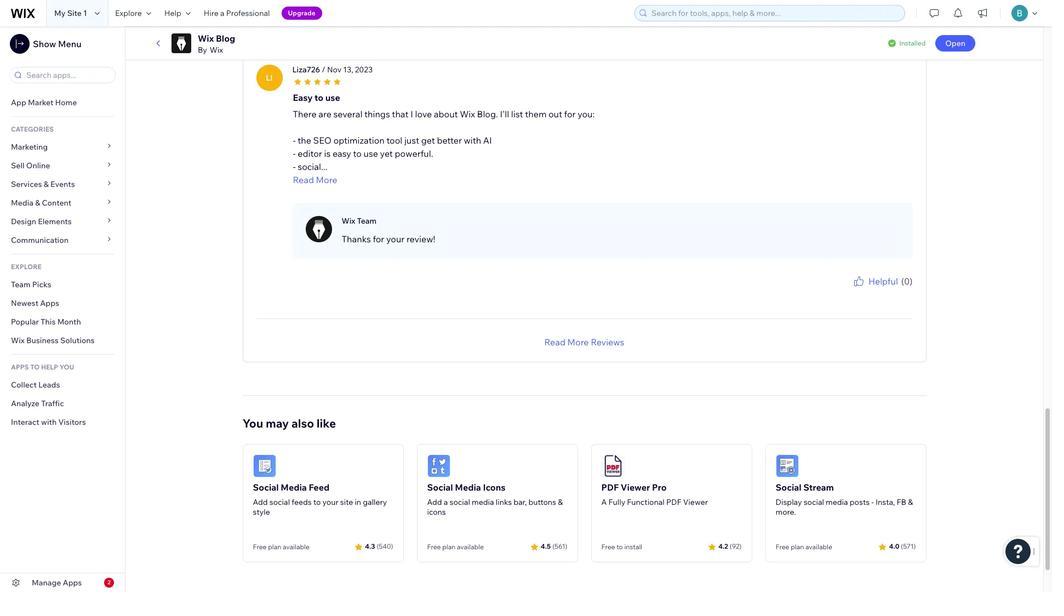 Task type: locate. For each thing, give the bounding box(es) containing it.
for inside easy to use there are several things that i love about wix blog. i'll list them out for you: - the seo optimization tool just get better with ai - editor is easy to use yet powerful. - social... read more
[[565, 108, 576, 119]]

4 free from the left
[[776, 543, 790, 551]]

4.5
[[541, 542, 551, 551]]

pdf
[[602, 482, 619, 493], [667, 497, 682, 507]]

social inside social media feed add social feeds to your site in gallery style
[[253, 482, 279, 493]]

read inside button
[[545, 337, 566, 347]]

plan down more.
[[791, 543, 805, 551]]

app
[[11, 98, 26, 107]]

free plan available for display
[[776, 543, 833, 551]]

may
[[266, 416, 289, 430]]

apps for manage apps
[[63, 578, 82, 588]]

content
[[42, 198, 71, 208]]

show menu
[[33, 38, 82, 49]]

plan down icons
[[443, 543, 456, 551]]

wix down popular
[[11, 336, 25, 345]]

1 horizontal spatial use
[[364, 148, 378, 159]]

& inside social media icons add a social media links bar, buttons & icons
[[558, 497, 563, 507]]

more left reviews
[[568, 337, 589, 347]]

0 horizontal spatial plan
[[268, 543, 281, 551]]

media & content link
[[0, 194, 125, 212]]

pdf up "a"
[[602, 482, 619, 493]]

0 vertical spatial for
[[565, 108, 576, 119]]

the
[[298, 135, 311, 146]]

0 horizontal spatial read
[[293, 174, 314, 185]]

0 horizontal spatial media
[[472, 497, 494, 507]]

wix left blog.
[[460, 108, 475, 119]]

communication
[[11, 235, 70, 245]]

use up are
[[326, 92, 340, 103]]

free left install
[[602, 543, 616, 551]]

for right 'you'
[[859, 288, 868, 296]]

wix for business
[[11, 336, 25, 345]]

4.2
[[719, 542, 729, 551]]

& left events
[[44, 179, 49, 189]]

1 free from the left
[[253, 543, 267, 551]]

read
[[293, 174, 314, 185], [545, 337, 566, 347]]

with inside sidebar element
[[41, 417, 57, 427]]

a
[[220, 8, 225, 18], [444, 497, 448, 507]]

your left site at the bottom left
[[323, 497, 339, 507]]

use
[[326, 92, 340, 103], [364, 148, 378, 159]]

picks
[[32, 280, 51, 290]]

media up feeds
[[281, 482, 307, 493]]

wix blog by wix
[[198, 33, 235, 55]]

0 vertical spatial team
[[357, 216, 377, 226]]

available for feed
[[283, 543, 310, 551]]

install
[[625, 543, 643, 551]]

free down style
[[253, 543, 267, 551]]

1 horizontal spatial plan
[[443, 543, 456, 551]]

apps up this
[[40, 298, 59, 308]]

1 vertical spatial use
[[364, 148, 378, 159]]

services & events link
[[0, 175, 125, 194]]

3 free from the left
[[602, 543, 616, 551]]

helpful
[[869, 276, 899, 287]]

explore
[[11, 263, 42, 271]]

for
[[565, 108, 576, 119], [373, 233, 385, 244], [859, 288, 868, 296]]

thanks
[[342, 233, 371, 244]]

0 vertical spatial your
[[387, 233, 405, 244]]

pdf viewer pro a fully functional pdf viewer
[[602, 482, 709, 507]]

1 vertical spatial viewer
[[684, 497, 709, 507]]

read more reviews button
[[545, 335, 625, 349]]

1 horizontal spatial read
[[545, 337, 566, 347]]

with left ai
[[464, 135, 482, 146]]

3 social from the left
[[804, 497, 825, 507]]

social inside social media icons add a social media links bar, buttons & icons
[[450, 497, 470, 507]]

wix inside easy to use there are several things that i love about wix blog. i'll list them out for you: - the seo optimization tool just get better with ai - editor is easy to use yet powerful. - social... read more
[[460, 108, 475, 119]]

social down the 'social media feed logo'
[[253, 482, 279, 493]]

analyze traffic
[[11, 399, 64, 409]]

apps right manage in the bottom left of the page
[[63, 578, 82, 588]]

add inside social media icons add a social media links bar, buttons & icons
[[427, 497, 442, 507]]

0 horizontal spatial your
[[323, 497, 339, 507]]

your down helpful at the right of page
[[869, 288, 883, 296]]

feedback
[[885, 288, 913, 296]]

1 horizontal spatial social
[[450, 497, 470, 507]]

2 horizontal spatial plan
[[791, 543, 805, 551]]

& inside 'link'
[[44, 179, 49, 189]]

media inside social media feed add social feeds to your site in gallery style
[[281, 482, 307, 493]]

team inside sidebar element
[[11, 280, 31, 290]]

read more button
[[293, 173, 595, 186]]

for right thanks
[[373, 233, 385, 244]]

0 horizontal spatial add
[[253, 497, 268, 507]]

1 available from the left
[[283, 543, 310, 551]]

to inside social media feed add social feeds to your site in gallery style
[[314, 497, 321, 507]]

2 media from the left
[[826, 497, 849, 507]]

blog.
[[477, 108, 498, 119]]

read left reviews
[[545, 337, 566, 347]]

analyze traffic link
[[0, 394, 125, 413]]

services & events
[[11, 179, 75, 189]]

yet
[[380, 148, 393, 159]]

a down social media icons logo
[[444, 497, 448, 507]]

Search for tools, apps, help & more... field
[[649, 5, 902, 21]]

0 horizontal spatial for
[[373, 233, 385, 244]]

icons
[[427, 507, 446, 517]]

free plan available down more.
[[776, 543, 833, 551]]

&
[[44, 179, 49, 189], [35, 198, 40, 208], [558, 497, 563, 507], [909, 497, 914, 507]]

popular this month link
[[0, 313, 125, 331]]

0 vertical spatial a
[[220, 8, 225, 18]]

0 vertical spatial more
[[316, 174, 338, 185]]

wix up by
[[198, 33, 214, 44]]

2 horizontal spatial your
[[869, 288, 883, 296]]

0 vertical spatial use
[[326, 92, 340, 103]]

free down icons
[[427, 543, 441, 551]]

like
[[317, 416, 336, 430]]

1 horizontal spatial a
[[444, 497, 448, 507]]

- left social...
[[293, 161, 296, 172]]

use left yet
[[364, 148, 378, 159]]

media up 'design'
[[11, 198, 33, 208]]

popular this month
[[11, 317, 81, 327]]

1 vertical spatial apps
[[63, 578, 82, 588]]

3 plan from the left
[[791, 543, 805, 551]]

for right out
[[565, 108, 576, 119]]

market
[[28, 98, 53, 107]]

0 horizontal spatial available
[[283, 543, 310, 551]]

available down feeds
[[283, 543, 310, 551]]

free plan available down icons
[[427, 543, 484, 551]]

2 vertical spatial your
[[323, 497, 339, 507]]

1 horizontal spatial for
[[565, 108, 576, 119]]

wix inside sidebar element
[[11, 336, 25, 345]]

1 vertical spatial more
[[568, 337, 589, 347]]

social media icons logo image
[[427, 454, 451, 477]]

2 plan from the left
[[443, 543, 456, 551]]

1 horizontal spatial media
[[281, 482, 307, 493]]

site
[[340, 497, 353, 507]]

1 add from the left
[[253, 497, 268, 507]]

2 available from the left
[[457, 543, 484, 551]]

newest apps
[[11, 298, 59, 308]]

add down the 'social media feed logo'
[[253, 497, 268, 507]]

1 horizontal spatial available
[[457, 543, 484, 551]]

a right hire
[[220, 8, 225, 18]]

- left the
[[293, 135, 296, 146]]

interact
[[11, 417, 39, 427]]

available for display
[[806, 543, 833, 551]]

wix business solutions link
[[0, 331, 125, 350]]

several
[[334, 108, 363, 119]]

3 available from the left
[[806, 543, 833, 551]]

0 vertical spatial viewer
[[621, 482, 651, 493]]

1 vertical spatial with
[[41, 417, 57, 427]]

with down traffic
[[41, 417, 57, 427]]

1 vertical spatial for
[[373, 233, 385, 244]]

wix for team
[[342, 216, 356, 226]]

1 horizontal spatial pdf
[[667, 497, 682, 507]]

1 horizontal spatial more
[[568, 337, 589, 347]]

available
[[283, 543, 310, 551], [457, 543, 484, 551], [806, 543, 833, 551]]

services
[[11, 179, 42, 189]]

social inside social stream display social media posts - insta, fb & more.
[[804, 497, 825, 507]]

0 vertical spatial read
[[293, 174, 314, 185]]

0 vertical spatial apps
[[40, 298, 59, 308]]

1 horizontal spatial with
[[464, 135, 482, 146]]

nov
[[327, 65, 342, 74]]

social down stream
[[804, 497, 825, 507]]

with inside easy to use there are several things that i love about wix blog. i'll list them out for you: - the seo optimization tool just get better with ai - editor is easy to use yet powerful. - social... read more
[[464, 135, 482, 146]]

0 vertical spatial pdf
[[602, 482, 619, 493]]

free plan available down style
[[253, 543, 310, 551]]

0 horizontal spatial use
[[326, 92, 340, 103]]

2 add from the left
[[427, 497, 442, 507]]

social for social media feed
[[253, 482, 279, 493]]

available down social media icons add a social media links bar, buttons & icons
[[457, 543, 484, 551]]

1 horizontal spatial free plan available
[[427, 543, 484, 551]]

- left insta,
[[872, 497, 875, 507]]

read inside easy to use there are several things that i love about wix blog. i'll list them out for you: - the seo optimization tool just get better with ai - editor is easy to use yet powerful. - social... read more
[[293, 174, 314, 185]]

pdf down the pro
[[667, 497, 682, 507]]

social down social media icons logo
[[427, 482, 453, 493]]

add down social media icons logo
[[427, 497, 442, 507]]

& right fb
[[909, 497, 914, 507]]

2 horizontal spatial free plan available
[[776, 543, 833, 551]]

0 horizontal spatial team
[[11, 280, 31, 290]]

apps for newest apps
[[40, 298, 59, 308]]

1 social from the left
[[253, 482, 279, 493]]

add
[[253, 497, 268, 507], [427, 497, 442, 507]]

3 social from the left
[[776, 482, 802, 493]]

media left icons
[[455, 482, 481, 493]]

1 media from the left
[[472, 497, 494, 507]]

social inside social stream display social media posts - insta, fb & more.
[[776, 482, 802, 493]]

stream
[[804, 482, 835, 493]]

2 horizontal spatial for
[[859, 288, 868, 296]]

to down feed
[[314, 497, 321, 507]]

more down social...
[[316, 174, 338, 185]]

available down social stream display social media posts - insta, fb & more.
[[806, 543, 833, 551]]

1 plan from the left
[[268, 543, 281, 551]]

1
[[83, 8, 87, 18]]

read down social...
[[293, 174, 314, 185]]

1 free plan available from the left
[[253, 543, 310, 551]]

easy
[[333, 148, 352, 159]]

viewer right functional
[[684, 497, 709, 507]]

3 free plan available from the left
[[776, 543, 833, 551]]

1 vertical spatial pdf
[[667, 497, 682, 507]]

plan for feed
[[268, 543, 281, 551]]

0 horizontal spatial with
[[41, 417, 57, 427]]

thank
[[826, 288, 845, 296]]

free for pdf viewer pro
[[602, 543, 616, 551]]

1 vertical spatial a
[[444, 497, 448, 507]]

social media icons add a social media links bar, buttons & icons
[[427, 482, 563, 517]]

social for social stream
[[776, 482, 802, 493]]

4.5 (561)
[[541, 542, 568, 551]]

fully
[[609, 497, 626, 507]]

i
[[411, 108, 413, 119]]

newest
[[11, 298, 38, 308]]

0 vertical spatial with
[[464, 135, 482, 146]]

0 horizontal spatial media
[[11, 198, 33, 208]]

popular
[[11, 317, 39, 327]]

social up display
[[776, 482, 802, 493]]

1 horizontal spatial media
[[826, 497, 849, 507]]

2 free from the left
[[427, 543, 441, 551]]

explore
[[115, 8, 142, 18]]

2 horizontal spatial social
[[804, 497, 825, 507]]

newest apps link
[[0, 294, 125, 313]]

are
[[319, 108, 332, 119]]

add for social media feed
[[253, 497, 268, 507]]

media
[[472, 497, 494, 507], [826, 497, 849, 507]]

0 horizontal spatial social
[[270, 497, 290, 507]]

free plan available for feed
[[253, 543, 310, 551]]

0 horizontal spatial more
[[316, 174, 338, 185]]

i'll
[[500, 108, 510, 119]]

0 horizontal spatial viewer
[[621, 482, 651, 493]]

1 vertical spatial team
[[11, 280, 31, 290]]

your inside social media feed add social feeds to your site in gallery style
[[323, 497, 339, 507]]

2 horizontal spatial media
[[455, 482, 481, 493]]

& right buttons
[[558, 497, 563, 507]]

liza726
[[293, 65, 320, 74]]

your left "review!"
[[387, 233, 405, 244]]

0 horizontal spatial pdf
[[602, 482, 619, 493]]

media inside social media icons add a social media links bar, buttons & icons
[[472, 497, 494, 507]]

icons
[[483, 482, 506, 493]]

plan down style
[[268, 543, 281, 551]]

posts
[[850, 497, 870, 507]]

social left feeds
[[270, 497, 290, 507]]

team up thanks
[[357, 216, 377, 226]]

1 horizontal spatial apps
[[63, 578, 82, 588]]

2 free plan available from the left
[[427, 543, 484, 551]]

0 horizontal spatial a
[[220, 8, 225, 18]]

(571)
[[902, 542, 917, 551]]

free
[[253, 543, 267, 551], [427, 543, 441, 551], [602, 543, 616, 551], [776, 543, 790, 551]]

events
[[50, 179, 75, 189]]

wix up thanks
[[342, 216, 356, 226]]

media left posts
[[826, 497, 849, 507]]

social inside social media icons add a social media links bar, buttons & icons
[[427, 482, 453, 493]]

free down more.
[[776, 543, 790, 551]]

media inside media & content link
[[11, 198, 33, 208]]

media
[[11, 198, 33, 208], [281, 482, 307, 493], [455, 482, 481, 493]]

media inside social media icons add a social media links bar, buttons & icons
[[455, 482, 481, 493]]

add inside social media feed add social feeds to your site in gallery style
[[253, 497, 268, 507]]

social media feed logo image
[[253, 454, 276, 477]]

2 horizontal spatial available
[[806, 543, 833, 551]]

1 social from the left
[[270, 497, 290, 507]]

13,
[[343, 65, 353, 74]]

2 social from the left
[[427, 482, 453, 493]]

1 vertical spatial read
[[545, 337, 566, 347]]

0 horizontal spatial apps
[[40, 298, 59, 308]]

2 horizontal spatial social
[[776, 482, 802, 493]]

media down icons
[[472, 497, 494, 507]]

free for social media icons
[[427, 543, 441, 551]]

team down explore
[[11, 280, 31, 290]]

viewer up functional
[[621, 482, 651, 493]]

easy
[[293, 92, 313, 103]]

social for social media icons
[[427, 482, 453, 493]]

wix right by
[[210, 45, 223, 55]]

0 horizontal spatial social
[[253, 482, 279, 493]]

social right icons
[[450, 497, 470, 507]]

1 horizontal spatial social
[[427, 482, 453, 493]]

2 social from the left
[[450, 497, 470, 507]]

(0)
[[902, 276, 913, 287]]

1 horizontal spatial add
[[427, 497, 442, 507]]

0 horizontal spatial free plan available
[[253, 543, 310, 551]]



Task type: describe. For each thing, give the bounding box(es) containing it.
apps to help you
[[11, 363, 74, 371]]

show
[[33, 38, 56, 49]]

installed
[[900, 39, 926, 47]]

to left install
[[617, 543, 623, 551]]

optimization
[[334, 135, 385, 146]]

plan for display
[[791, 543, 805, 551]]

4.0
[[890, 542, 900, 551]]

seo
[[313, 135, 332, 146]]

style
[[253, 507, 270, 517]]

my
[[54, 8, 66, 18]]

design elements link
[[0, 212, 125, 231]]

online
[[26, 161, 50, 171]]

more inside easy to use there are several things that i love about wix blog. i'll list them out for you: - the seo optimization tool just get better with ai - editor is easy to use yet powerful. - social... read more
[[316, 174, 338, 185]]

plan for icons
[[443, 543, 456, 551]]

blog
[[216, 33, 235, 44]]

a inside social media icons add a social media links bar, buttons & icons
[[444, 497, 448, 507]]

1 horizontal spatial team
[[357, 216, 377, 226]]

media inside social stream display social media posts - insta, fb & more.
[[826, 497, 849, 507]]

to down optimization
[[353, 148, 362, 159]]

apps
[[11, 363, 29, 371]]

out
[[549, 108, 563, 119]]

collect leads link
[[0, 376, 125, 394]]

add for social media icons
[[427, 497, 442, 507]]

this
[[41, 317, 56, 327]]

available for icons
[[457, 543, 484, 551]]

media for social media icons
[[455, 482, 481, 493]]

elements
[[38, 217, 72, 226]]

design
[[11, 217, 36, 226]]

social stream logo image
[[776, 454, 799, 477]]

Search apps... field
[[23, 67, 112, 83]]

4.3
[[365, 542, 375, 551]]

li
[[266, 73, 273, 83]]

free for social stream
[[776, 543, 790, 551]]

them
[[525, 108, 547, 119]]

get
[[422, 135, 435, 146]]

month
[[57, 317, 81, 327]]

things
[[365, 108, 390, 119]]

4.2 (92)
[[719, 542, 742, 551]]

feed
[[309, 482, 330, 493]]

a inside "link"
[[220, 8, 225, 18]]

that
[[392, 108, 409, 119]]

liza726 / nov 13, 2023
[[293, 65, 373, 74]]

buttons
[[529, 497, 557, 507]]

sell online link
[[0, 156, 125, 175]]

social media feed add social feeds to your site in gallery style
[[253, 482, 387, 517]]

social stream display social media posts - insta, fb & more.
[[776, 482, 914, 517]]

app market home
[[11, 98, 77, 107]]

tool
[[387, 135, 403, 146]]

show menu button
[[10, 34, 82, 54]]

pdf viewer pro logo image
[[602, 454, 625, 477]]

upgrade button
[[282, 7, 322, 20]]

free for social media feed
[[253, 543, 267, 551]]

sell online
[[11, 161, 50, 171]]

/
[[322, 65, 326, 74]]

insta,
[[876, 497, 896, 507]]

you
[[60, 363, 74, 371]]

& inside social stream display social media posts - insta, fb & more.
[[909, 497, 914, 507]]

links
[[496, 497, 512, 507]]

& left content on the left top
[[35, 198, 40, 208]]

collect leads
[[11, 380, 60, 390]]

traffic
[[41, 399, 64, 409]]

1 horizontal spatial your
[[387, 233, 405, 244]]

review!
[[407, 233, 436, 244]]

help
[[164, 8, 181, 18]]

- inside social stream display social media posts - insta, fb & more.
[[872, 497, 875, 507]]

1 horizontal spatial viewer
[[684, 497, 709, 507]]

open
[[946, 38, 966, 48]]

manage
[[32, 578, 61, 588]]

wix blog logo image
[[172, 33, 191, 53]]

by
[[198, 45, 207, 55]]

w i image
[[306, 216, 332, 242]]

social...
[[298, 161, 328, 172]]

list
[[512, 108, 523, 119]]

wix for blog
[[198, 33, 214, 44]]

you
[[847, 288, 858, 296]]

easy to use there are several things that i love about wix blog. i'll list them out for you: - the seo optimization tool just get better with ai - editor is easy to use yet powerful. - social... read more
[[293, 92, 595, 185]]

about
[[434, 108, 458, 119]]

sidebar element
[[0, 26, 126, 592]]

solutions
[[60, 336, 95, 345]]

upgrade
[[288, 9, 316, 17]]

categories
[[11, 125, 54, 133]]

bar,
[[514, 497, 527, 507]]

hire a professional link
[[197, 0, 277, 26]]

team picks
[[11, 280, 51, 290]]

social inside social media feed add social feeds to your site in gallery style
[[270, 497, 290, 507]]

gallery
[[363, 497, 387, 507]]

reviews
[[591, 337, 625, 347]]

free plan available for icons
[[427, 543, 484, 551]]

my site 1
[[54, 8, 87, 18]]

ai
[[484, 135, 492, 146]]

thanks for your review!
[[342, 233, 436, 244]]

a
[[602, 497, 607, 507]]

1 vertical spatial your
[[869, 288, 883, 296]]

- left editor
[[293, 148, 296, 159]]

business
[[26, 336, 59, 345]]

(92)
[[730, 542, 742, 551]]

media & content
[[11, 198, 71, 208]]

just
[[405, 135, 420, 146]]

sell
[[11, 161, 24, 171]]

more inside button
[[568, 337, 589, 347]]

collect
[[11, 380, 37, 390]]

interact with visitors
[[11, 417, 86, 427]]

read more reviews
[[545, 337, 625, 347]]

to right easy
[[315, 92, 324, 103]]

home
[[55, 98, 77, 107]]

media for social media feed
[[281, 482, 307, 493]]

love
[[415, 108, 432, 119]]

to
[[30, 363, 40, 371]]

editor
[[298, 148, 322, 159]]

2 vertical spatial for
[[859, 288, 868, 296]]

powerful.
[[395, 148, 434, 159]]

there
[[293, 108, 317, 119]]

fb
[[897, 497, 907, 507]]

you
[[243, 416, 263, 430]]

team picks link
[[0, 275, 125, 294]]



Task type: vqa. For each thing, say whether or not it's contained in the screenshot.


